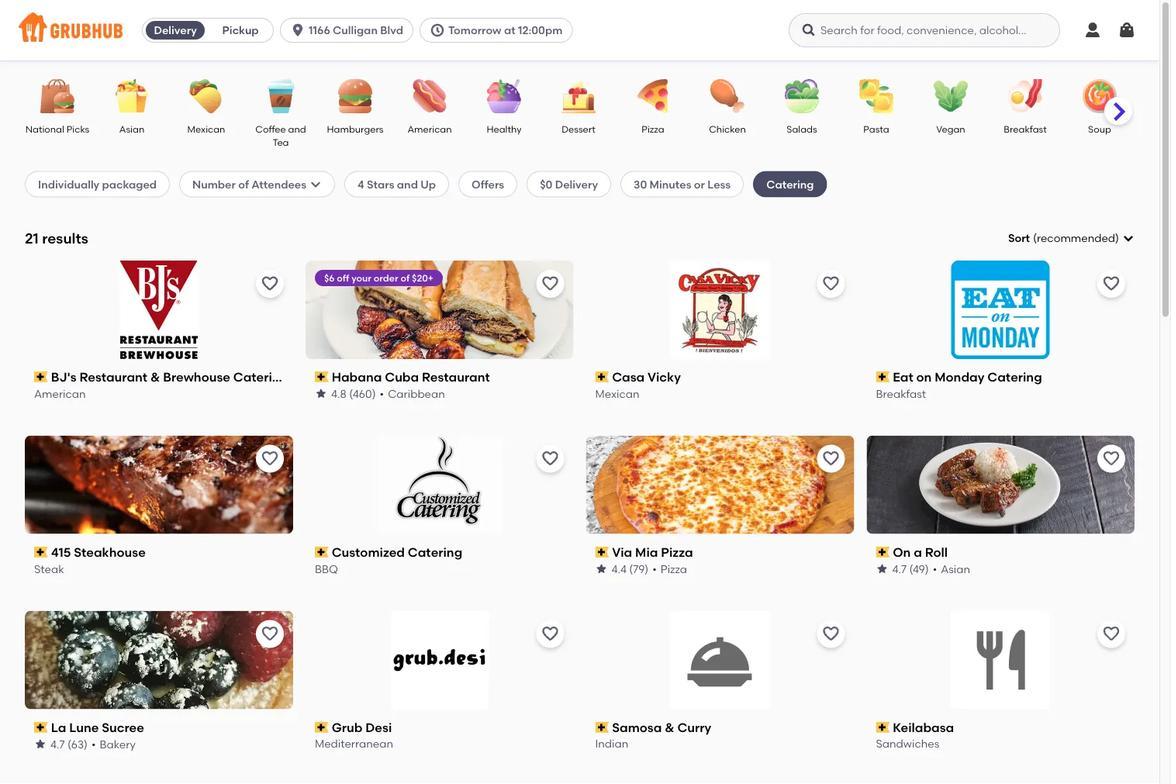 Task type: locate. For each thing, give the bounding box(es) containing it.
soup
[[1089, 123, 1112, 135]]

0 vertical spatial 4.7
[[892, 562, 907, 576]]

svg image right )
[[1123, 232, 1135, 245]]

save this restaurant button for bj's restaurant & brewhouse catering
[[256, 270, 284, 298]]

soup image
[[1073, 79, 1127, 113]]

svg image right attendees
[[310, 178, 322, 190]]

1 vertical spatial of
[[400, 272, 410, 283]]

and
[[288, 123, 306, 135], [397, 178, 418, 191]]

• right (63)
[[92, 738, 96, 751]]

• right (79)
[[653, 562, 657, 576]]

1 horizontal spatial delivery
[[555, 178, 598, 191]]

0 vertical spatial of
[[238, 178, 249, 191]]

delivery left the pickup button
[[154, 24, 197, 37]]

save this restaurant button for casa vicky
[[817, 270, 845, 298]]

subscription pass image inside 415 steakhouse link
[[34, 547, 48, 558]]

national picks image
[[30, 79, 85, 113]]

save this restaurant button for 415 steakhouse
[[256, 445, 284, 473]]

star icon image for on
[[876, 563, 889, 575]]

1 horizontal spatial and
[[397, 178, 418, 191]]

cuba
[[385, 370, 419, 385]]

asian image
[[105, 79, 159, 113]]

subscription pass image inside customized catering link
[[315, 547, 329, 558]]

1 vertical spatial breakfast
[[876, 387, 926, 400]]

svg image left 1166
[[290, 22, 306, 38]]

breakfast image
[[999, 79, 1053, 113]]

1 restaurant from the left
[[80, 370, 148, 385]]

4.4 (79)
[[612, 562, 649, 576]]

subscription pass image for grub
[[315, 722, 329, 733]]

save this restaurant image for bj's restaurant & brewhouse catering
[[260, 274, 279, 293]]

$0 delivery
[[540, 178, 598, 191]]

delivery right $0
[[555, 178, 598, 191]]

1 vertical spatial and
[[397, 178, 418, 191]]

bbq
[[315, 562, 338, 576]]

save this restaurant button for on a roll
[[1098, 445, 1126, 473]]

1166 culligan blvd
[[309, 24, 403, 37]]

order
[[374, 272, 398, 283]]

subscription pass image inside 'bj's restaurant & brewhouse catering' link
[[34, 372, 48, 383]]

habana cuba restaurant logo image
[[305, 261, 574, 359]]

1 vertical spatial &
[[665, 720, 675, 735]]

•
[[380, 387, 384, 400], [653, 562, 657, 576], [933, 562, 937, 576], [92, 738, 96, 751]]

breakfast
[[1004, 123, 1047, 135], [876, 387, 926, 400]]

1 horizontal spatial of
[[400, 272, 410, 283]]

save this restaurant image
[[541, 274, 560, 293], [541, 450, 560, 468], [822, 450, 840, 468], [822, 625, 840, 644], [1102, 625, 1121, 644]]

save this restaurant image for keilabasa
[[1102, 625, 1121, 644]]

4.7 for on
[[892, 562, 907, 576]]

subscription pass image for samosa
[[595, 722, 609, 733]]

subscription pass image left casa
[[595, 372, 609, 383]]

0 vertical spatial delivery
[[154, 24, 197, 37]]

catering right brewhouse
[[233, 370, 288, 385]]

star icon image for via
[[595, 563, 608, 575]]

pizza down via mia pizza
[[661, 562, 687, 576]]

of left $20+
[[400, 272, 410, 283]]

0 vertical spatial pizza
[[642, 123, 665, 135]]

subscription pass image left eat
[[876, 372, 890, 383]]

pizza up "• pizza"
[[661, 545, 693, 560]]

less
[[708, 178, 731, 191]]

save this restaurant button for samosa & curry
[[817, 620, 845, 648]]

4.7 down on
[[892, 562, 907, 576]]

restaurant right bj's
[[80, 370, 148, 385]]

pasta
[[864, 123, 890, 135]]

subscription pass image inside 'grub desi' link
[[315, 722, 329, 733]]

star icon image left 4.4
[[595, 563, 608, 575]]

delivery button
[[143, 18, 208, 43]]

0 horizontal spatial asian
[[119, 123, 144, 135]]

eat on monday catering
[[893, 370, 1042, 385]]

0 vertical spatial mexican
[[187, 123, 225, 135]]

415 steakhouse
[[51, 545, 146, 560]]

1 horizontal spatial restaurant
[[422, 370, 490, 385]]

samosa & curry
[[612, 720, 712, 735]]

on
[[917, 370, 932, 385]]

svg image
[[1118, 21, 1137, 40], [430, 22, 445, 38]]

0 horizontal spatial restaurant
[[80, 370, 148, 385]]

mexican
[[187, 123, 225, 135], [595, 387, 640, 400]]

vegan image
[[924, 79, 978, 113]]

mexican down the mexican image
[[187, 123, 225, 135]]

• right the (49)
[[933, 562, 937, 576]]

pizza down the pizza image
[[642, 123, 665, 135]]

or
[[694, 178, 705, 191]]

coffee
[[255, 123, 286, 135]]

salads
[[787, 123, 818, 135]]

svg image inside 1166 culligan blvd button
[[290, 22, 306, 38]]

eat on monday catering logo image
[[952, 261, 1050, 359]]

casa vicky logo image
[[671, 261, 770, 359]]

restaurant
[[80, 370, 148, 385], [422, 370, 490, 385]]

american down bj's
[[34, 387, 86, 400]]

number of attendees
[[192, 178, 307, 191]]

save this restaurant button for eat on monday catering
[[1098, 270, 1126, 298]]

habana cuba restaurant
[[332, 370, 490, 385]]

star icon image for habana
[[315, 388, 327, 400]]

save this restaurant button for la lune sucree
[[256, 620, 284, 648]]

subscription pass image inside samosa & curry 'link'
[[595, 722, 609, 733]]

subscription pass image left habana on the left
[[315, 372, 329, 383]]

2 restaurant from the left
[[422, 370, 490, 385]]

• pizza
[[653, 562, 687, 576]]

caribbean
[[388, 387, 445, 400]]

star icon image left '4.8'
[[315, 388, 327, 400]]

la lune sucree link
[[34, 719, 284, 736]]

breakfast down breakfast image at the top of the page
[[1004, 123, 1047, 135]]

of
[[238, 178, 249, 191], [400, 272, 410, 283]]

breakfast down eat
[[876, 387, 926, 400]]

subscription pass image left the via
[[595, 547, 609, 558]]

keilabasa link
[[876, 719, 1126, 736]]

4.8
[[331, 387, 346, 400]]

subscription pass image up 'indian'
[[595, 722, 609, 733]]

mediterranean
[[315, 738, 393, 751]]

4.4
[[612, 562, 627, 576]]

and left up
[[397, 178, 418, 191]]

hamburgers image
[[328, 79, 382, 113]]

habana cuba restaurant link
[[315, 368, 564, 386]]

0 horizontal spatial svg image
[[430, 22, 445, 38]]

1 horizontal spatial &
[[665, 720, 675, 735]]

& inside 'bj's restaurant & brewhouse catering' link
[[151, 370, 160, 385]]

svg image up soup 'image'
[[1084, 21, 1102, 40]]

svg image
[[1084, 21, 1102, 40], [290, 22, 306, 38], [801, 22, 817, 38], [310, 178, 322, 190], [1123, 232, 1135, 245]]

subscription pass image inside on a roll link
[[876, 547, 890, 558]]

21 results
[[25, 230, 88, 247]]

up
[[421, 178, 436, 191]]

0 vertical spatial &
[[151, 370, 160, 385]]

None field
[[1009, 230, 1135, 246]]

subscription pass image for la
[[34, 722, 48, 733]]

star icon image left 4.7 (49)
[[876, 563, 889, 575]]

lune
[[69, 720, 99, 735]]

asian down asian image
[[119, 123, 144, 135]]

svg image left tomorrow
[[430, 22, 445, 38]]

pizza
[[642, 123, 665, 135], [661, 545, 693, 560], [661, 562, 687, 576]]

healthy image
[[477, 79, 531, 113]]

4.7 down "la"
[[50, 738, 65, 751]]

1 vertical spatial delivery
[[555, 178, 598, 191]]

1 vertical spatial 4.7
[[50, 738, 65, 751]]

catering
[[767, 178, 814, 191], [233, 370, 288, 385], [988, 370, 1042, 385], [408, 545, 462, 560]]

subscription pass image for bj's
[[34, 372, 48, 383]]

sort ( recommended )
[[1009, 232, 1120, 245]]

eat on monday catering link
[[876, 368, 1126, 386]]

svg image up salads image on the right top
[[801, 22, 817, 38]]

save this restaurant image for la lune sucree
[[260, 625, 279, 644]]

and up tea
[[288, 123, 306, 135]]

save this restaurant image for grub desi
[[541, 625, 560, 644]]

at
[[504, 24, 516, 37]]

star icon image left "4.7 (63)"
[[34, 738, 47, 750]]

customized catering link
[[315, 544, 564, 561]]

subscription pass image inside casa vicky 'link'
[[595, 372, 609, 383]]

1 horizontal spatial asian
[[941, 562, 970, 576]]

recommended
[[1037, 232, 1116, 245]]

subscription pass image
[[34, 372, 48, 383], [315, 372, 329, 383], [315, 547, 329, 558], [34, 722, 48, 733], [315, 722, 329, 733], [595, 722, 609, 733], [876, 722, 890, 733]]

subscription pass image inside habana cuba restaurant link
[[315, 372, 329, 383]]

1 horizontal spatial american
[[408, 123, 452, 135]]

& left brewhouse
[[151, 370, 160, 385]]

subscription pass image left "la"
[[34, 722, 48, 733]]

chicken image
[[701, 79, 755, 113]]

(79)
[[630, 562, 649, 576]]

subscription pass image up 'bbq'
[[315, 547, 329, 558]]

save this restaurant button for grub desi
[[537, 620, 564, 648]]

via
[[612, 545, 633, 560]]

delivery inside button
[[154, 24, 197, 37]]

1 vertical spatial mexican
[[595, 387, 640, 400]]

1 horizontal spatial 4.7
[[892, 562, 907, 576]]

subscription pass image left bj's
[[34, 372, 48, 383]]

mexican down casa
[[595, 387, 640, 400]]

save this restaurant image for samosa & curry
[[822, 625, 840, 644]]

subscription pass image up steak
[[34, 547, 48, 558]]

and inside coffee and tea
[[288, 123, 306, 135]]

indian
[[595, 738, 629, 751]]

• right (460)
[[380, 387, 384, 400]]

steakhouse
[[74, 545, 146, 560]]

tomorrow
[[448, 24, 502, 37]]

subscription pass image left grub
[[315, 722, 329, 733]]

salads image
[[775, 79, 829, 113]]

• caribbean
[[380, 387, 445, 400]]

of right number
[[238, 178, 249, 191]]

1 vertical spatial american
[[34, 387, 86, 400]]

culligan
[[333, 24, 378, 37]]

subscription pass image up sandwiches
[[876, 722, 890, 733]]

vegan
[[937, 123, 966, 135]]

subscription pass image inside la lune sucree link
[[34, 722, 48, 733]]

1 horizontal spatial mexican
[[595, 387, 640, 400]]

0 horizontal spatial and
[[288, 123, 306, 135]]

0 horizontal spatial 4.7
[[50, 738, 65, 751]]

subscription pass image inside eat on monday catering link
[[876, 372, 890, 383]]

restaurant inside 'bj's restaurant & brewhouse catering' link
[[80, 370, 148, 385]]

1 horizontal spatial svg image
[[1118, 21, 1137, 40]]

0 vertical spatial and
[[288, 123, 306, 135]]

& inside samosa & curry 'link'
[[665, 720, 675, 735]]

Search for food, convenience, alcohol... search field
[[789, 13, 1061, 47]]

subscription pass image inside via mia pizza link
[[595, 547, 609, 558]]

0 horizontal spatial &
[[151, 370, 160, 385]]

svg image up soup 'image'
[[1118, 21, 1137, 40]]

casa
[[612, 370, 645, 385]]

0 horizontal spatial delivery
[[154, 24, 197, 37]]

0 vertical spatial asian
[[119, 123, 144, 135]]

coffee and tea image
[[254, 79, 308, 113]]

subscription pass image
[[595, 372, 609, 383], [876, 372, 890, 383], [34, 547, 48, 558], [595, 547, 609, 558], [876, 547, 890, 558]]

stars
[[367, 178, 395, 191]]

bj's restaurant & brewhouse catering
[[51, 370, 288, 385]]

casa vicky link
[[595, 368, 845, 386]]

asian down roll
[[941, 562, 970, 576]]

& left curry
[[665, 720, 675, 735]]

la
[[51, 720, 66, 735]]

save this restaurant image
[[260, 274, 279, 293], [822, 274, 840, 293], [1102, 274, 1121, 293], [260, 450, 279, 468], [1102, 450, 1121, 468], [260, 625, 279, 644], [541, 625, 560, 644]]

on a roll logo image
[[867, 436, 1135, 534]]

subscription pass image left on
[[876, 547, 890, 558]]

1 horizontal spatial breakfast
[[1004, 123, 1047, 135]]

pizza image
[[626, 79, 680, 113]]

tomorrow at 12:00pm
[[448, 24, 563, 37]]

0 horizontal spatial of
[[238, 178, 249, 191]]

subscription pass image for via mia pizza
[[595, 547, 609, 558]]

samosa & curry link
[[595, 719, 845, 736]]

30
[[634, 178, 647, 191]]

restaurant up caribbean
[[422, 370, 490, 385]]

pickup button
[[208, 18, 273, 43]]

american down american image
[[408, 123, 452, 135]]

svg image inside tomorrow at 12:00pm button
[[430, 22, 445, 38]]

star icon image
[[315, 388, 327, 400], [595, 563, 608, 575], [876, 563, 889, 575], [34, 738, 47, 750]]

12:00pm
[[518, 24, 563, 37]]

coffee and tea
[[255, 123, 306, 148]]



Task type: vqa. For each thing, say whether or not it's contained in the screenshot.
Cheesecake
no



Task type: describe. For each thing, give the bounding box(es) containing it.
1 vertical spatial asian
[[941, 562, 970, 576]]

sort
[[1009, 232, 1030, 245]]

save this restaurant button for via mia pizza
[[817, 445, 845, 473]]

la lune sucree
[[51, 720, 144, 735]]

on
[[893, 545, 911, 560]]

4 stars and up
[[358, 178, 436, 191]]

national picks
[[25, 123, 89, 135]]

hamburgers
[[327, 123, 384, 135]]

(49)
[[909, 562, 929, 576]]

save this restaurant button for customized catering
[[537, 445, 564, 473]]

(63)
[[67, 738, 88, 751]]

off
[[337, 272, 349, 283]]

catering down salads
[[767, 178, 814, 191]]

mexican image
[[179, 79, 234, 113]]

)
[[1116, 232, 1120, 245]]

$6 off your order of $20+
[[324, 272, 434, 283]]

individually
[[38, 178, 99, 191]]

(460)
[[349, 387, 376, 400]]

4
[[358, 178, 364, 191]]

subscription pass image for customized
[[315, 547, 329, 558]]

subscription pass image for on a roll
[[876, 547, 890, 558]]

catering right customized
[[408, 545, 462, 560]]

casa vicky
[[612, 370, 681, 385]]

bj's restaurant & brewhouse catering link
[[34, 368, 288, 386]]

• for mia
[[653, 562, 657, 576]]

dessert
[[562, 123, 596, 135]]

0 vertical spatial breakfast
[[1004, 123, 1047, 135]]

results
[[42, 230, 88, 247]]

none field containing sort
[[1009, 230, 1135, 246]]

via mia pizza link
[[595, 544, 845, 561]]

eat
[[893, 370, 914, 385]]

desi
[[365, 720, 392, 735]]

healthy
[[487, 123, 522, 135]]

bj's restaurant & brewhouse catering logo image
[[120, 261, 198, 359]]

bakery
[[100, 738, 136, 751]]

main navigation navigation
[[0, 0, 1160, 61]]

grub desi
[[332, 720, 392, 735]]

chicken
[[709, 123, 746, 135]]

1166
[[309, 24, 330, 37]]

dessert image
[[552, 79, 606, 113]]

(
[[1033, 232, 1037, 245]]

• asian
[[933, 562, 970, 576]]

restaurant inside habana cuba restaurant link
[[422, 370, 490, 385]]

steak
[[34, 562, 64, 576]]

roll
[[925, 545, 948, 560]]

star icon image for la
[[34, 738, 47, 750]]

save this restaurant image for customized catering
[[541, 450, 560, 468]]

pickup
[[222, 24, 259, 37]]

samosa & curry logo image
[[671, 611, 770, 710]]

2 vertical spatial pizza
[[661, 562, 687, 576]]

• for lune
[[92, 738, 96, 751]]

4.7 (49)
[[892, 562, 929, 576]]

picks
[[67, 123, 89, 135]]

on a roll
[[893, 545, 948, 560]]

attendees
[[252, 178, 307, 191]]

mia
[[635, 545, 658, 560]]

4.7 for la
[[50, 738, 65, 751]]

0 horizontal spatial american
[[34, 387, 86, 400]]

la lune sucree logo image
[[25, 611, 293, 710]]

subscription pass image for casa vicky
[[595, 372, 609, 383]]

curry
[[678, 720, 712, 735]]

1166 culligan blvd button
[[280, 18, 420, 43]]

monday
[[935, 370, 985, 385]]

30 minutes or less
[[634, 178, 731, 191]]

• for a
[[933, 562, 937, 576]]

save this restaurant image for via mia pizza
[[822, 450, 840, 468]]

subscription pass image for habana
[[315, 372, 329, 383]]

grub desi logo image
[[390, 611, 489, 710]]

minutes
[[650, 178, 692, 191]]

bj's
[[51, 370, 77, 385]]

save this restaurant image for on a roll
[[1102, 450, 1121, 468]]

0 horizontal spatial mexican
[[187, 123, 225, 135]]

subscription pass image for 415 steakhouse
[[34, 547, 48, 558]]

keilabasa
[[893, 720, 954, 735]]

• for cuba
[[380, 387, 384, 400]]

packaged
[[102, 178, 157, 191]]

subscription pass image for eat on monday catering
[[876, 372, 890, 383]]

save this restaurant image for 415 steakhouse
[[260, 450, 279, 468]]

customized catering
[[332, 545, 462, 560]]

save this restaurant image for eat on monday catering
[[1102, 274, 1121, 293]]

samosa
[[612, 720, 662, 735]]

subscription pass image inside keilabasa "link"
[[876, 722, 890, 733]]

• bakery
[[92, 738, 136, 751]]

keilabasa logo image
[[952, 611, 1050, 710]]

american image
[[403, 79, 457, 113]]

sandwiches
[[876, 738, 940, 751]]

your
[[351, 272, 371, 283]]

blvd
[[380, 24, 403, 37]]

save this restaurant button for keilabasa
[[1098, 620, 1126, 648]]

$0
[[540, 178, 553, 191]]

save this restaurant image for casa vicky
[[822, 274, 840, 293]]

4.8 (460)
[[331, 387, 376, 400]]

grub
[[332, 720, 362, 735]]

0 horizontal spatial breakfast
[[876, 387, 926, 400]]

individually packaged
[[38, 178, 157, 191]]

1 vertical spatial pizza
[[661, 545, 693, 560]]

habana
[[332, 370, 382, 385]]

on a roll link
[[876, 544, 1126, 561]]

offers
[[472, 178, 504, 191]]

brewhouse
[[163, 370, 230, 385]]

tea
[[273, 137, 289, 148]]

via mia pizza logo image
[[586, 436, 854, 534]]

tomorrow at 12:00pm button
[[420, 18, 579, 43]]

vicky
[[648, 370, 681, 385]]

21
[[25, 230, 39, 247]]

customized catering logo image
[[377, 436, 502, 534]]

sucree
[[102, 720, 144, 735]]

catering right monday
[[988, 370, 1042, 385]]

pasta image
[[850, 79, 904, 113]]

customized
[[332, 545, 405, 560]]

national
[[25, 123, 64, 135]]

0 vertical spatial american
[[408, 123, 452, 135]]

$20+
[[412, 272, 434, 283]]

via mia pizza
[[612, 545, 693, 560]]

415 steakhouse logo image
[[25, 436, 293, 534]]



